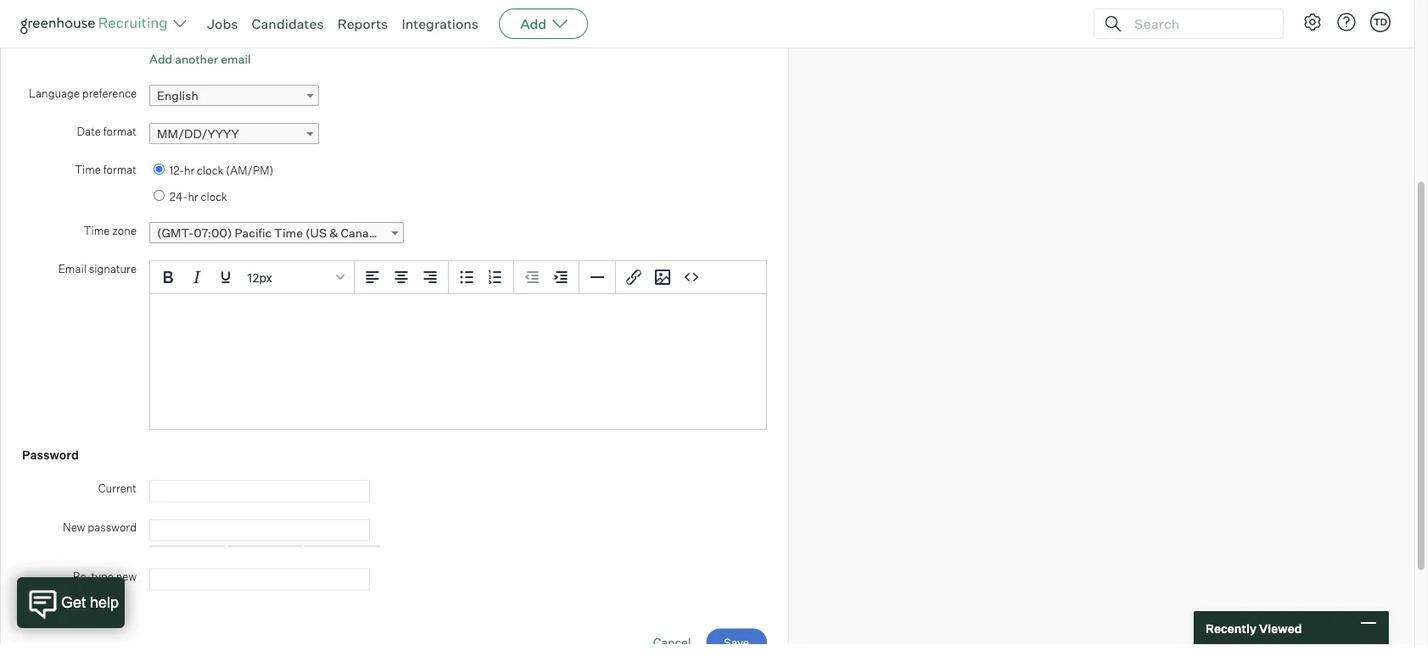 Task type: vqa. For each thing, say whether or not it's contained in the screenshot.
bottom *
yes



Task type: locate. For each thing, give the bounding box(es) containing it.
add
[[520, 15, 547, 32], [149, 52, 172, 67]]

new
[[63, 522, 85, 535]]

add left another
[[149, 52, 172, 67]]

time left (us
[[274, 226, 303, 241]]

1 vertical spatial email
[[58, 262, 86, 276]]

0 horizontal spatial add
[[149, 52, 172, 67]]

english
[[157, 89, 198, 104]]

preference
[[82, 87, 137, 100]]

1 format from the top
[[103, 125, 137, 138]]

0 vertical spatial hr
[[184, 164, 194, 178]]

1 vertical spatial clock
[[201, 191, 227, 204]]

email
[[221, 52, 251, 67]]

0 horizontal spatial email
[[58, 262, 86, 276]]

type
[[91, 571, 114, 584]]

1 vertical spatial hr
[[188, 191, 198, 204]]

email up preference
[[101, 13, 129, 26]]

clock for 12-
[[197, 164, 224, 178]]

0 horizontal spatial *
[[22, 602, 26, 615]]

add inside add popup button
[[520, 15, 547, 32]]

td button
[[1367, 8, 1394, 36]]

clock down 12-hr clock (am/pm)
[[201, 191, 227, 204]]

1 vertical spatial format
[[103, 163, 137, 177]]

time for time zone
[[84, 224, 110, 238]]

time format
[[75, 163, 137, 177]]

0 vertical spatial email
[[101, 13, 129, 26]]

1 vertical spatial add
[[149, 52, 172, 67]]

12px button
[[240, 264, 350, 292]]

1 horizontal spatial *
[[132, 12, 137, 27]]

time down date
[[75, 163, 101, 177]]

canada)
[[341, 226, 387, 241]]

testdummy2@adept.ai
[[149, 30, 265, 43]]

time left zone
[[84, 224, 110, 238]]

* = required
[[22, 601, 81, 615]]

(gmt-
[[157, 226, 194, 241]]

New password password field
[[149, 520, 370, 542]]

zone
[[112, 224, 137, 238]]

Re-type new password field
[[149, 569, 370, 592]]

format left 12-hr clock (am/pm) option
[[103, 163, 137, 177]]

recently
[[1206, 621, 1257, 636]]

add right verified
[[520, 15, 547, 32]]

another
[[175, 52, 218, 67]]

format
[[103, 125, 137, 138], [103, 163, 137, 177]]

integrations
[[402, 15, 479, 32]]

hr right 24-hr clock option
[[188, 191, 198, 204]]

new
[[116, 571, 137, 584]]

0 vertical spatial format
[[103, 125, 137, 138]]

*
[[132, 12, 137, 27], [22, 602, 26, 615]]

add for add
[[520, 15, 547, 32]]

date format
[[77, 125, 137, 138]]

1 horizontal spatial email
[[101, 13, 129, 26]]

0 vertical spatial add
[[520, 15, 547, 32]]

format for date format
[[103, 125, 137, 138]]

clock
[[197, 164, 224, 178], [201, 191, 227, 204]]

email left the signature
[[58, 262, 86, 276]]

format right date
[[103, 125, 137, 138]]

time
[[75, 163, 101, 177], [84, 224, 110, 238], [274, 226, 303, 241]]

Current password field
[[149, 481, 370, 503]]

configure image
[[1302, 12, 1323, 32]]

1 vertical spatial *
[[22, 602, 26, 615]]

email signature
[[58, 262, 137, 276]]

time zone
[[84, 224, 137, 238]]

email
[[101, 13, 129, 26], [58, 262, 86, 276]]

recently viewed
[[1206, 621, 1302, 636]]

Search text field
[[1130, 11, 1268, 36]]

12-hr clock (am/pm)
[[170, 164, 274, 178]]

2 format from the top
[[103, 163, 137, 177]]

english link
[[149, 85, 319, 107]]

0 vertical spatial clock
[[197, 164, 224, 178]]

email inside "email *"
[[101, 13, 129, 26]]

viewed
[[1259, 621, 1302, 636]]

pacific
[[235, 226, 272, 241]]

required
[[38, 601, 81, 615]]

candidates
[[252, 15, 324, 32]]

add button
[[499, 8, 588, 39]]

hr for 24-
[[188, 191, 198, 204]]

toolbar
[[355, 262, 449, 295], [449, 262, 514, 295], [514, 262, 579, 295], [616, 262, 709, 295]]

None radio
[[425, 30, 436, 41]]

=
[[29, 601, 36, 615]]

24-hr clock radio
[[154, 191, 165, 202]]

hr up "24-hr clock" on the left
[[184, 164, 194, 178]]

reports link
[[337, 15, 388, 32]]

hr
[[184, 164, 194, 178], [188, 191, 198, 204]]

24-hr clock
[[170, 191, 227, 204]]

1 horizontal spatial add
[[520, 15, 547, 32]]

add for add another email
[[149, 52, 172, 67]]

clock up "24-hr clock" on the left
[[197, 164, 224, 178]]



Task type: describe. For each thing, give the bounding box(es) containing it.
&
[[329, 226, 338, 241]]

24-
[[170, 191, 188, 204]]

hr for 12-
[[184, 164, 194, 178]]

add another email link
[[149, 52, 251, 67]]

add another email
[[149, 52, 251, 67]]

mm/dd/yyyy link
[[149, 124, 319, 145]]

time for time format
[[75, 163, 101, 177]]

(us
[[306, 226, 327, 241]]

candidates link
[[252, 15, 324, 32]]

email for signature
[[58, 262, 86, 276]]

date
[[77, 125, 101, 138]]

language preference
[[29, 87, 137, 100]]

td button
[[1370, 12, 1391, 32]]

(gmt-07:00) pacific time (us & canada)
[[157, 226, 387, 241]]

password
[[88, 522, 137, 535]]

current
[[98, 483, 137, 496]]

(am/pm)
[[226, 164, 274, 178]]

4 toolbar from the left
[[616, 262, 709, 295]]

jobs link
[[207, 15, 238, 32]]

integrations link
[[402, 15, 479, 32]]

12-
[[170, 164, 184, 178]]

new password
[[63, 522, 137, 535]]

password
[[22, 449, 79, 463]]

2 toolbar from the left
[[449, 262, 514, 295]]

mm/dd/yyyy
[[157, 127, 239, 142]]

verified
[[467, 30, 506, 43]]

0 vertical spatial *
[[132, 12, 137, 27]]

email *
[[101, 12, 137, 27]]

primary
[[410, 12, 449, 26]]

12px
[[247, 271, 272, 285]]

12-hr clock (AM/PM) radio
[[154, 164, 165, 175]]

td
[[1374, 16, 1387, 28]]

3 toolbar from the left
[[514, 262, 579, 295]]

jobs
[[207, 15, 238, 32]]

1 toolbar from the left
[[355, 262, 449, 295]]

reports
[[337, 15, 388, 32]]

signature
[[89, 262, 137, 276]]

email for *
[[101, 13, 129, 26]]

format for time format
[[103, 163, 137, 177]]

language
[[29, 87, 80, 100]]

(gmt-07:00) pacific time (us & canada) link
[[149, 223, 404, 244]]

re-type new
[[73, 571, 137, 584]]

12px group
[[150, 262, 766, 295]]

12px toolbar
[[150, 262, 355, 295]]

* inside * = required
[[22, 602, 26, 615]]

re-
[[73, 571, 91, 584]]

clock for 24-
[[201, 191, 227, 204]]

greenhouse recruiting image
[[20, 14, 173, 34]]

07:00)
[[194, 226, 232, 241]]



